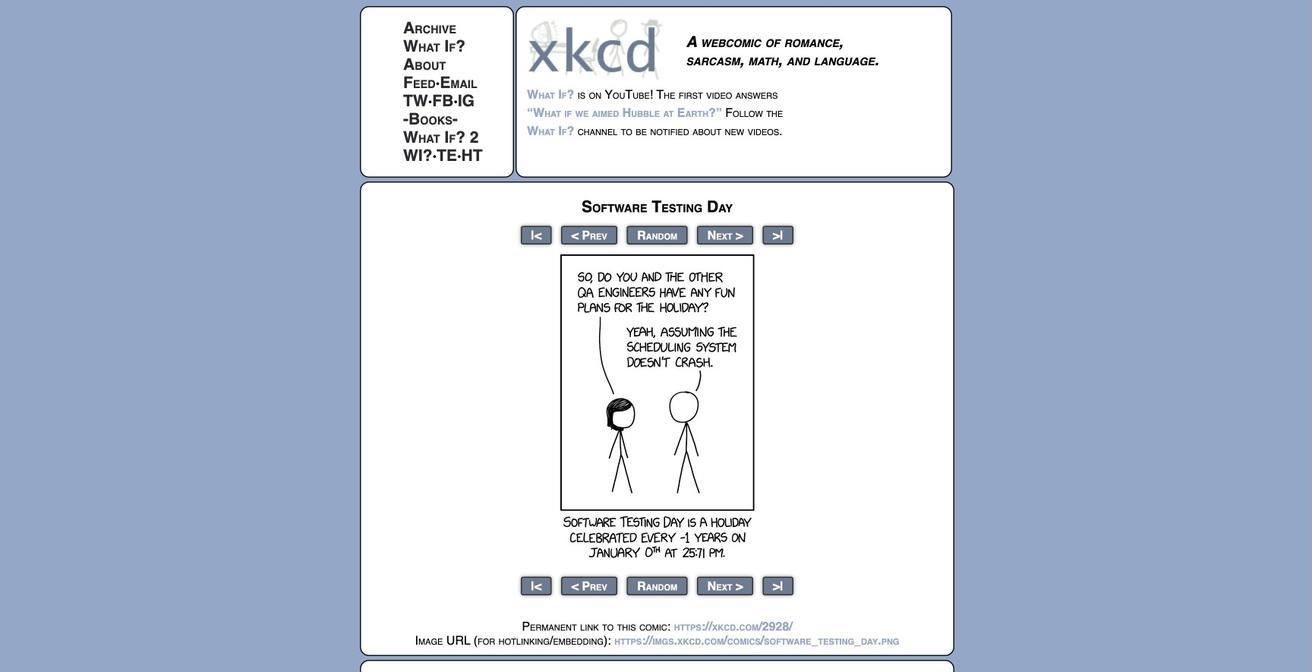 Task type: vqa. For each thing, say whether or not it's contained in the screenshot.
Moon Landing Mission Profiles IMAGE
no



Task type: describe. For each thing, give the bounding box(es) containing it.
software testing day image
[[560, 254, 754, 564]]



Task type: locate. For each thing, give the bounding box(es) containing it.
xkcd.com logo image
[[527, 17, 667, 80]]



